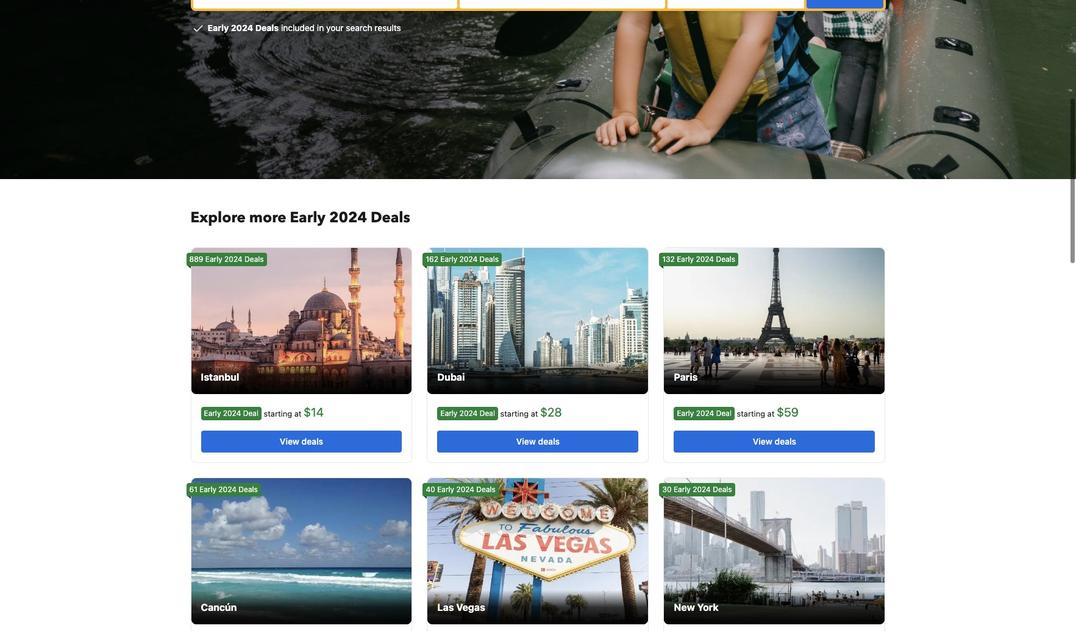 Task type: vqa. For each thing, say whether or not it's contained in the screenshot.


Task type: describe. For each thing, give the bounding box(es) containing it.
explore more early 2024 deals
[[191, 208, 410, 228]]

deals for new york
[[713, 485, 732, 494]]

view deals link for $59
[[674, 431, 875, 453]]

dubai
[[437, 372, 465, 383]]

30 early 2024 deals
[[662, 485, 732, 494]]

more
[[249, 208, 286, 228]]

30
[[662, 485, 672, 494]]

40
[[426, 485, 435, 494]]

dubai link
[[428, 248, 648, 394]]

early 2024 deal starting at $59
[[677, 405, 799, 419]]

early inside the early 2024 deal starting at $14
[[204, 409, 221, 418]]

early 2024 deal starting at $28
[[441, 405, 562, 419]]

889 early 2024 deals
[[189, 255, 264, 264]]

2024 inside early 2024 deal starting at $28
[[460, 409, 478, 418]]

view for $28
[[516, 437, 536, 447]]

paris
[[674, 372, 698, 383]]

dubai image
[[428, 248, 648, 394]]

new
[[674, 602, 695, 613]]

$14
[[304, 405, 324, 419]]

2024 inside early 2024 deal starting at $59
[[696, 409, 714, 418]]

early inside early 2024 deal starting at $28
[[441, 409, 458, 418]]

61 early 2024 deals
[[189, 485, 258, 494]]

deal for $59
[[716, 409, 732, 418]]

view deals for $28
[[516, 437, 560, 447]]

results
[[375, 22, 401, 33]]

istanbul image
[[191, 248, 412, 394]]

deals for las vegas
[[476, 485, 496, 494]]

las vegas link
[[428, 479, 648, 625]]

deal for $28
[[480, 409, 495, 418]]

in
[[317, 22, 324, 33]]

view for $14
[[280, 437, 299, 447]]

132
[[662, 255, 675, 264]]

new york image
[[664, 479, 885, 625]]

istanbul link
[[191, 248, 412, 394]]

view deals link for $14
[[201, 431, 402, 453]]

paris link
[[664, 248, 885, 394]]

explore
[[191, 208, 246, 228]]

61
[[189, 485, 197, 494]]

deal for $14
[[243, 409, 259, 418]]

deals for cancún
[[239, 485, 258, 494]]

$59
[[777, 405, 799, 419]]

deals for $28
[[538, 437, 560, 447]]

las vegas
[[437, 602, 485, 613]]



Task type: locate. For each thing, give the bounding box(es) containing it.
deals for dubai
[[480, 255, 499, 264]]

2 horizontal spatial deal
[[716, 409, 732, 418]]

at inside early 2024 deal starting at $59
[[767, 409, 775, 419]]

2 horizontal spatial view deals link
[[674, 431, 875, 453]]

None search field
[[191, 0, 886, 11]]

2 horizontal spatial view
[[753, 437, 772, 447]]

1 view from the left
[[280, 437, 299, 447]]

at left $14
[[294, 409, 301, 419]]

view deals for $14
[[280, 437, 323, 447]]

at for $28
[[531, 409, 538, 419]]

starting left $59 on the right
[[737, 409, 765, 419]]

starting for $14
[[264, 409, 292, 419]]

cancún
[[201, 602, 237, 613]]

at inside early 2024 deal starting at $28
[[531, 409, 538, 419]]

starting inside the early 2024 deal starting at $14
[[264, 409, 292, 419]]

2 view deals link from the left
[[437, 431, 639, 453]]

view deals link down $59 on the right
[[674, 431, 875, 453]]

at left $28
[[531, 409, 538, 419]]

3 view deals link from the left
[[674, 431, 875, 453]]

2 horizontal spatial starting
[[737, 409, 765, 419]]

view down early 2024 deal starting at $28
[[516, 437, 536, 447]]

40 early 2024 deals
[[426, 485, 496, 494]]

3 starting from the left
[[737, 409, 765, 419]]

deals down $59 on the right
[[775, 437, 796, 447]]

view down the early 2024 deal starting at $14
[[280, 437, 299, 447]]

3 view from the left
[[753, 437, 772, 447]]

1 view deals from the left
[[280, 437, 323, 447]]

2024 inside the early 2024 deal starting at $14
[[223, 409, 241, 418]]

0 horizontal spatial view deals
[[280, 437, 323, 447]]

view deals link
[[201, 431, 402, 453], [437, 431, 639, 453], [674, 431, 875, 453]]

deals
[[302, 437, 323, 447], [538, 437, 560, 447], [775, 437, 796, 447]]

at inside the early 2024 deal starting at $14
[[294, 409, 301, 419]]

1 horizontal spatial starting
[[500, 409, 529, 419]]

deals for istanbul
[[245, 255, 264, 264]]

view down early 2024 deal starting at $59
[[753, 437, 772, 447]]

162 early 2024 deals
[[426, 255, 499, 264]]

view deals link for $28
[[437, 431, 639, 453]]

2 view deals from the left
[[516, 437, 560, 447]]

deals down $28
[[538, 437, 560, 447]]

2 deals from the left
[[538, 437, 560, 447]]

view for $59
[[753, 437, 772, 447]]

3 at from the left
[[767, 409, 775, 419]]

deal inside early 2024 deal starting at $28
[[480, 409, 495, 418]]

2 horizontal spatial at
[[767, 409, 775, 419]]

1 starting from the left
[[264, 409, 292, 419]]

early 2024 deal starting at $14
[[204, 405, 324, 419]]

starting inside early 2024 deal starting at $59
[[737, 409, 765, 419]]

1 view deals link from the left
[[201, 431, 402, 453]]

at left $59 on the right
[[767, 409, 775, 419]]

1 horizontal spatial deal
[[480, 409, 495, 418]]

0 horizontal spatial view
[[280, 437, 299, 447]]

starting for $28
[[500, 409, 529, 419]]

2 horizontal spatial deals
[[775, 437, 796, 447]]

3 deal from the left
[[716, 409, 732, 418]]

new york link
[[664, 479, 885, 625]]

paris image
[[664, 248, 885, 394]]

2 horizontal spatial view deals
[[753, 437, 796, 447]]

early
[[208, 22, 229, 33], [290, 208, 326, 228], [205, 255, 222, 264], [440, 255, 457, 264], [677, 255, 694, 264], [204, 409, 221, 418], [441, 409, 458, 418], [677, 409, 694, 418], [199, 485, 216, 494], [437, 485, 454, 494], [674, 485, 691, 494]]

new york
[[674, 602, 719, 613]]

included
[[281, 22, 315, 33]]

1 horizontal spatial view deals link
[[437, 431, 639, 453]]

istanbul
[[201, 372, 239, 383]]

view deals for $59
[[753, 437, 796, 447]]

3 view deals from the left
[[753, 437, 796, 447]]

0 horizontal spatial starting
[[264, 409, 292, 419]]

1 horizontal spatial view deals
[[516, 437, 560, 447]]

at
[[294, 409, 301, 419], [531, 409, 538, 419], [767, 409, 775, 419]]

2 deal from the left
[[480, 409, 495, 418]]

early inside early 2024 deal starting at $59
[[677, 409, 694, 418]]

at for $59
[[767, 409, 775, 419]]

view
[[280, 437, 299, 447], [516, 437, 536, 447], [753, 437, 772, 447]]

starting for $59
[[737, 409, 765, 419]]

at for $14
[[294, 409, 301, 419]]

1 horizontal spatial view
[[516, 437, 536, 447]]

0 horizontal spatial view deals link
[[201, 431, 402, 453]]

view deals down $59 on the right
[[753, 437, 796, 447]]

early 2024 deals included in your search results
[[208, 22, 401, 33]]

889
[[189, 255, 203, 264]]

2 starting from the left
[[500, 409, 529, 419]]

deals
[[255, 22, 279, 33], [371, 208, 410, 228], [245, 255, 264, 264], [480, 255, 499, 264], [716, 255, 735, 264], [239, 485, 258, 494], [476, 485, 496, 494], [713, 485, 732, 494]]

3 deals from the left
[[775, 437, 796, 447]]

$28
[[540, 405, 562, 419]]

2 view from the left
[[516, 437, 536, 447]]

view deals down $14
[[280, 437, 323, 447]]

2 at from the left
[[531, 409, 538, 419]]

starting
[[264, 409, 292, 419], [500, 409, 529, 419], [737, 409, 765, 419]]

deals for $14
[[302, 437, 323, 447]]

starting inside early 2024 deal starting at $28
[[500, 409, 529, 419]]

132 early 2024 deals
[[662, 255, 735, 264]]

1 deals from the left
[[302, 437, 323, 447]]

deal inside the early 2024 deal starting at $14
[[243, 409, 259, 418]]

search
[[346, 22, 372, 33]]

1 horizontal spatial deals
[[538, 437, 560, 447]]

las
[[437, 602, 454, 613]]

deals down $14
[[302, 437, 323, 447]]

cancún link
[[191, 479, 412, 625]]

view deals link down $14
[[201, 431, 402, 453]]

1 horizontal spatial at
[[531, 409, 538, 419]]

view deals link down $28
[[437, 431, 639, 453]]

view deals
[[280, 437, 323, 447], [516, 437, 560, 447], [753, 437, 796, 447]]

deals for $59
[[775, 437, 796, 447]]

0 horizontal spatial deals
[[302, 437, 323, 447]]

deals for paris
[[716, 255, 735, 264]]

1 deal from the left
[[243, 409, 259, 418]]

2024
[[231, 22, 253, 33], [329, 208, 367, 228], [224, 255, 242, 264], [459, 255, 478, 264], [696, 255, 714, 264], [223, 409, 241, 418], [460, 409, 478, 418], [696, 409, 714, 418], [218, 485, 237, 494], [456, 485, 474, 494], [693, 485, 711, 494]]

162
[[426, 255, 438, 264]]

starting left $28
[[500, 409, 529, 419]]

your
[[326, 22, 344, 33]]

york
[[697, 602, 719, 613]]

vegas
[[456, 602, 485, 613]]

starting left $14
[[264, 409, 292, 419]]

las vegas image
[[428, 479, 648, 625]]

cancún image
[[191, 479, 412, 625]]

0 horizontal spatial deal
[[243, 409, 259, 418]]

deal inside early 2024 deal starting at $59
[[716, 409, 732, 418]]

view deals down $28
[[516, 437, 560, 447]]

1 at from the left
[[294, 409, 301, 419]]

0 horizontal spatial at
[[294, 409, 301, 419]]

deal
[[243, 409, 259, 418], [480, 409, 495, 418], [716, 409, 732, 418]]



